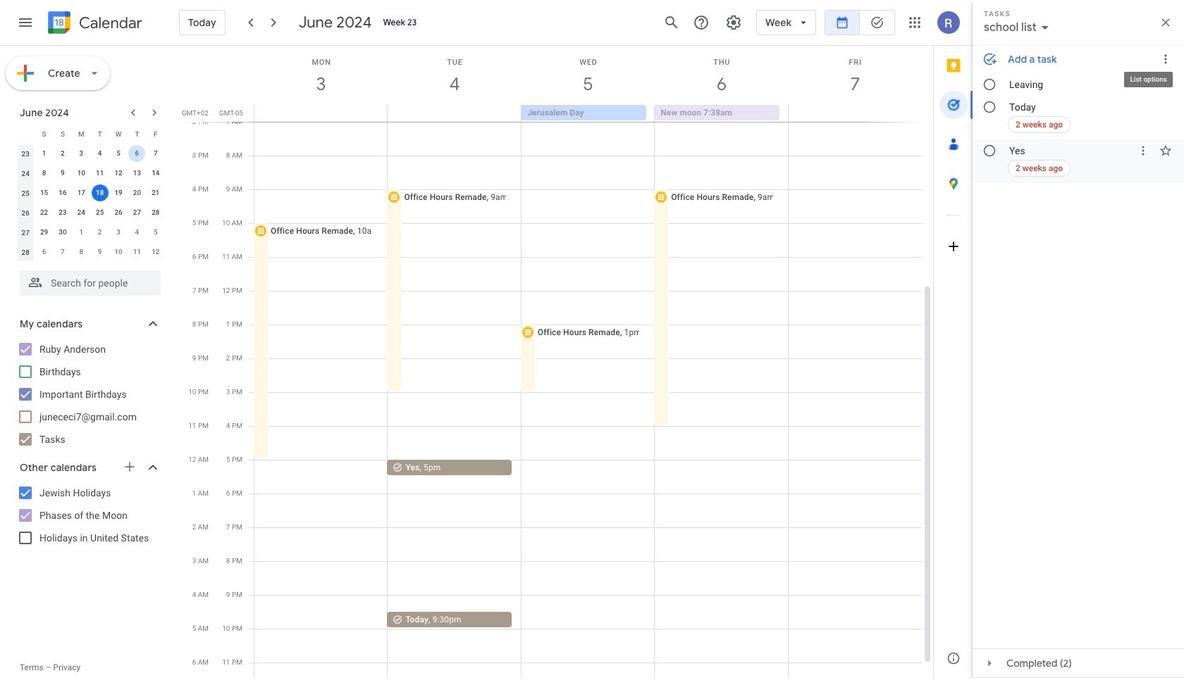Task type: locate. For each thing, give the bounding box(es) containing it.
13 element
[[129, 165, 146, 182]]

heading
[[76, 14, 142, 31]]

17 element
[[73, 185, 90, 202]]

10 element
[[73, 165, 90, 182]]

Search for people text field
[[28, 271, 152, 296]]

heading inside calendar element
[[76, 14, 142, 31]]

tab list
[[934, 46, 974, 640]]

8 element
[[36, 165, 53, 182]]

row
[[248, 105, 934, 122], [16, 124, 165, 144], [16, 144, 165, 164], [16, 164, 165, 183], [16, 183, 165, 203], [16, 203, 165, 223], [16, 223, 165, 243], [16, 243, 165, 262]]

22 element
[[36, 204, 53, 221]]

my calendars list
[[3, 338, 175, 451]]

5 element
[[110, 145, 127, 162]]

column header
[[16, 124, 35, 144]]

calendar element
[[45, 8, 142, 39]]

july 8 element
[[73, 244, 90, 261]]

2 element
[[54, 145, 71, 162]]

july 7 element
[[54, 244, 71, 261]]

july 1 element
[[73, 224, 90, 241]]

28 element
[[147, 204, 164, 221]]

add other calendars image
[[123, 460, 137, 475]]

30 element
[[54, 224, 71, 241]]

july 6 element
[[36, 244, 53, 261]]

row group inside june 2024 grid
[[16, 144, 165, 262]]

grid
[[181, 46, 934, 679]]

july 10 element
[[110, 244, 127, 261]]

cell
[[255, 105, 388, 122], [388, 105, 521, 122], [788, 105, 922, 122], [128, 144, 146, 164], [91, 183, 109, 203]]

12 element
[[110, 165, 127, 182]]

None search field
[[0, 265, 175, 296]]

19 element
[[110, 185, 127, 202]]

july 9 element
[[91, 244, 108, 261]]

thursday, june 6 element
[[655, 46, 789, 105]]

column header inside june 2024 grid
[[16, 124, 35, 144]]

26 element
[[110, 204, 127, 221]]

29 element
[[36, 224, 53, 241]]

7 element
[[147, 145, 164, 162]]

row group
[[16, 144, 165, 262]]

25 element
[[91, 204, 108, 221]]



Task type: describe. For each thing, give the bounding box(es) containing it.
14 element
[[147, 165, 164, 182]]

24 element
[[73, 204, 90, 221]]

20 element
[[129, 185, 146, 202]]

settings menu image
[[726, 14, 743, 31]]

july 5 element
[[147, 224, 164, 241]]

27 element
[[129, 204, 146, 221]]

11 element
[[91, 165, 108, 182]]

july 2 element
[[91, 224, 108, 241]]

monday, june 3 element
[[255, 46, 388, 105]]

23 element
[[54, 204, 71, 221]]

july 3 element
[[110, 224, 127, 241]]

wednesday, june 5 element
[[522, 46, 655, 105]]

july 4 element
[[129, 224, 146, 241]]

june 2024 grid
[[13, 124, 165, 262]]

july 11 element
[[129, 244, 146, 261]]

tab list inside side panel section
[[934, 46, 974, 640]]

main drawer image
[[17, 14, 34, 31]]

3 element
[[73, 145, 90, 162]]

1 element
[[36, 145, 53, 162]]

9 element
[[54, 165, 71, 182]]

16 element
[[54, 185, 71, 202]]

4 element
[[91, 145, 108, 162]]

other calendars list
[[3, 482, 175, 550]]

side panel section
[[934, 46, 974, 679]]

july 12 element
[[147, 244, 164, 261]]

friday, june 7 element
[[789, 46, 922, 105]]

15 element
[[36, 185, 53, 202]]

6 element
[[129, 145, 146, 162]]

21 element
[[147, 185, 164, 202]]

tuesday, june 4 element
[[388, 46, 522, 105]]

18, today element
[[91, 185, 108, 202]]



Task type: vqa. For each thing, say whether or not it's contained in the screenshot.
July 4 element
yes



